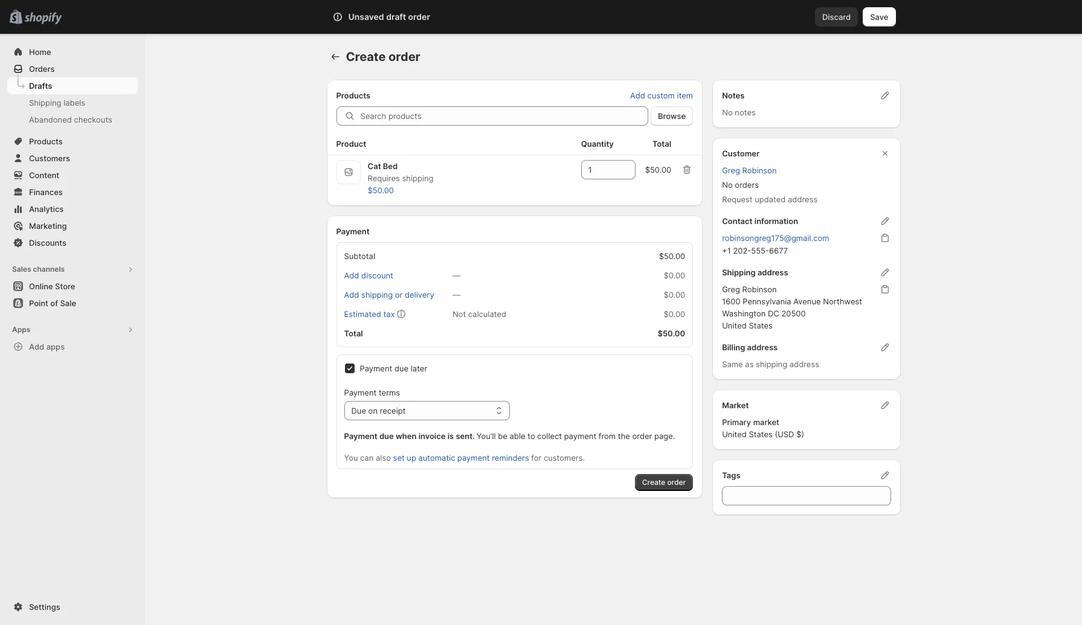 Task type: locate. For each thing, give the bounding box(es) containing it.
due for later
[[395, 364, 409, 374]]

shipping inside button
[[362, 290, 393, 300]]

requires
[[368, 174, 400, 183]]

0 vertical spatial total
[[653, 139, 672, 149]]

browse button
[[651, 106, 694, 126]]

$50.00 button
[[361, 182, 401, 199]]

products up the product
[[336, 91, 371, 100]]

subtotal
[[344, 252, 375, 261]]

1 horizontal spatial create order
[[642, 478, 686, 487]]

0 vertical spatial —
[[453, 271, 461, 281]]

0 vertical spatial united
[[723, 321, 747, 331]]

address down "6677"
[[758, 268, 789, 277]]

united inside greg robinson 1600 pennsylvania avenue northwest washington dc 20500 united states
[[723, 321, 747, 331]]

products up customers
[[29, 137, 63, 146]]

2 no from the top
[[723, 180, 733, 190]]

primary market united states (usd $)
[[723, 418, 805, 440]]

1 vertical spatial greg
[[723, 285, 741, 294]]

None number field
[[581, 160, 618, 180]]

0 vertical spatial shipping
[[402, 174, 434, 183]]

on
[[369, 406, 378, 416]]

1 vertical spatial $0.00
[[664, 290, 686, 300]]

checkouts
[[74, 115, 112, 125]]

2 horizontal spatial shipping
[[756, 360, 788, 369]]

analytics link
[[7, 201, 138, 218]]

0 vertical spatial create
[[346, 50, 386, 64]]

search
[[386, 12, 412, 22]]

1 vertical spatial total
[[344, 329, 363, 339]]

shipping down drafts
[[29, 98, 61, 108]]

payment terms
[[344, 388, 400, 398]]

2 states from the top
[[749, 430, 773, 440]]

total down the browse button
[[653, 139, 672, 149]]

1 horizontal spatial total
[[653, 139, 672, 149]]

shopify image
[[24, 13, 62, 25]]

$0.00 for add discount
[[664, 271, 686, 281]]

1 vertical spatial create order
[[642, 478, 686, 487]]

store
[[55, 282, 75, 291]]

robinson inside greg robinson 1600 pennsylvania avenue northwest washington dc 20500 united states
[[743, 285, 777, 294]]

shipping labels link
[[7, 94, 138, 111]]

1 vertical spatial payment
[[458, 453, 490, 463]]

0 vertical spatial payment
[[564, 432, 597, 441]]

robinson up orders
[[743, 166, 777, 175]]

0 horizontal spatial create order
[[346, 50, 421, 64]]

1 greg from the top
[[723, 166, 741, 175]]

unsaved
[[349, 11, 384, 22]]

1 vertical spatial robinson
[[743, 285, 777, 294]]

add apps button
[[7, 339, 138, 355]]

due
[[395, 364, 409, 374], [380, 432, 394, 441]]

order inside button
[[668, 478, 686, 487]]

add discount button
[[337, 267, 401, 284]]

greg down 'customer'
[[723, 166, 741, 175]]

sales channels button
[[7, 261, 138, 278]]

add up estimated
[[344, 290, 359, 300]]

customers link
[[7, 150, 138, 167]]

add for add apps
[[29, 342, 44, 352]]

greg for greg robinson no orders request updated address
[[723, 166, 741, 175]]

2 greg from the top
[[723, 285, 741, 294]]

Search products text field
[[361, 106, 649, 126]]

1 vertical spatial united
[[723, 430, 747, 440]]

united
[[723, 321, 747, 331], [723, 430, 747, 440]]

shipping down 202-
[[723, 268, 756, 277]]

create order down page.
[[642, 478, 686, 487]]

order down page.
[[668, 478, 686, 487]]

1 vertical spatial shipping
[[723, 268, 756, 277]]

drafts
[[29, 81, 52, 91]]

payment up 'due'
[[344, 388, 377, 398]]

create down page.
[[642, 478, 666, 487]]

202-
[[734, 246, 752, 256]]

1 vertical spatial —
[[453, 290, 461, 300]]

0 horizontal spatial due
[[380, 432, 394, 441]]

3 $0.00 from the top
[[664, 310, 686, 319]]

same
[[723, 360, 743, 369]]

customers
[[29, 154, 70, 163]]

due on receipt
[[352, 406, 406, 416]]

payment up payment terms
[[360, 364, 393, 374]]

2 vertical spatial $0.00
[[664, 310, 686, 319]]

to
[[528, 432, 535, 441]]

point
[[29, 299, 48, 308]]

2 united from the top
[[723, 430, 747, 440]]

0 horizontal spatial products
[[29, 137, 63, 146]]

total down estimated
[[344, 329, 363, 339]]

states inside primary market united states (usd $)
[[749, 430, 773, 440]]

receipt
[[380, 406, 406, 416]]

united down washington
[[723, 321, 747, 331]]

discounts link
[[7, 235, 138, 252]]

robinson for pennsylvania
[[743, 285, 777, 294]]

create
[[346, 50, 386, 64], [642, 478, 666, 487]]

1 horizontal spatial shipping
[[723, 268, 756, 277]]

collect
[[538, 432, 562, 441]]

0 horizontal spatial shipping
[[362, 290, 393, 300]]

2 $0.00 from the top
[[664, 290, 686, 300]]

0 vertical spatial products
[[336, 91, 371, 100]]

add left apps at the bottom left of the page
[[29, 342, 44, 352]]

1 vertical spatial products
[[29, 137, 63, 146]]

6677
[[770, 246, 789, 256]]

products inside "link"
[[29, 137, 63, 146]]

able
[[510, 432, 526, 441]]

contact
[[723, 216, 753, 226]]

greg robinson no orders request updated address
[[723, 166, 818, 204]]

1 robinson from the top
[[743, 166, 777, 175]]

0 horizontal spatial total
[[344, 329, 363, 339]]

finances
[[29, 187, 63, 197]]

delivery
[[405, 290, 434, 300]]

1 horizontal spatial shipping
[[402, 174, 434, 183]]

no up the request
[[723, 180, 733, 190]]

shipping down 'discount'
[[362, 290, 393, 300]]

add discount
[[344, 271, 394, 281]]

greg for greg robinson 1600 pennsylvania avenue northwest washington dc 20500 united states
[[723, 285, 741, 294]]

custom
[[648, 91, 675, 100]]

1 horizontal spatial products
[[336, 91, 371, 100]]

add custom item button
[[623, 87, 701, 104]]

can
[[360, 453, 374, 463]]

greg inside greg robinson no orders request updated address
[[723, 166, 741, 175]]

payment
[[564, 432, 597, 441], [458, 453, 490, 463]]

abandoned checkouts link
[[7, 111, 138, 128]]

up
[[407, 453, 416, 463]]

pennsylvania
[[743, 297, 792, 307]]

states down dc
[[749, 321, 773, 331]]

$50.00 inside button
[[368, 186, 394, 195]]

robinson inside greg robinson no orders request updated address
[[743, 166, 777, 175]]

greg up 1600
[[723, 285, 741, 294]]

0 vertical spatial due
[[395, 364, 409, 374]]

finances link
[[7, 184, 138, 201]]

payment left "from"
[[564, 432, 597, 441]]

discount
[[362, 271, 394, 281]]

0 vertical spatial greg
[[723, 166, 741, 175]]

browse
[[658, 111, 686, 121]]

add apps
[[29, 342, 65, 352]]

0 vertical spatial states
[[749, 321, 773, 331]]

add shipping or delivery
[[344, 290, 434, 300]]

products
[[336, 91, 371, 100], [29, 137, 63, 146]]

1 horizontal spatial payment
[[564, 432, 597, 441]]

1 states from the top
[[749, 321, 773, 331]]

— for add discount
[[453, 271, 461, 281]]

1 vertical spatial shipping
[[362, 290, 393, 300]]

tax
[[384, 310, 395, 319]]

the
[[618, 432, 631, 441]]

address right updated
[[788, 195, 818, 204]]

shipping for shipping address
[[723, 268, 756, 277]]

order down search
[[389, 50, 421, 64]]

robinson up "pennsylvania"
[[743, 285, 777, 294]]

1 vertical spatial no
[[723, 180, 733, 190]]

greg inside greg robinson 1600 pennsylvania avenue northwest washington dc 20500 united states
[[723, 285, 741, 294]]

robinson
[[743, 166, 777, 175], [743, 285, 777, 294]]

payment due later
[[360, 364, 428, 374]]

no left notes
[[723, 108, 733, 117]]

order right draft
[[408, 11, 430, 22]]

set up automatic payment reminders link
[[393, 453, 529, 463]]

shipping for shipping labels
[[29, 98, 61, 108]]

1 horizontal spatial create
[[642, 478, 666, 487]]

1 horizontal spatial due
[[395, 364, 409, 374]]

1 united from the top
[[723, 321, 747, 331]]

apps button
[[7, 322, 138, 339]]

1 vertical spatial states
[[749, 430, 773, 440]]

payment for payment due when invoice is sent. you'll be able to collect payment from the order page.
[[344, 432, 378, 441]]

add left custom
[[631, 91, 646, 100]]

555-
[[752, 246, 770, 256]]

payment up subtotal
[[336, 227, 370, 236]]

0 vertical spatial $0.00
[[664, 271, 686, 281]]

0 horizontal spatial payment
[[458, 453, 490, 463]]

create order down unsaved draft order
[[346, 50, 421, 64]]

1 vertical spatial create
[[642, 478, 666, 487]]

united down 'primary'
[[723, 430, 747, 440]]

add down subtotal
[[344, 271, 359, 281]]

0 vertical spatial no
[[723, 108, 733, 117]]

content
[[29, 170, 59, 180]]

marketing link
[[7, 218, 138, 235]]

shipping right as
[[756, 360, 788, 369]]

2 — from the top
[[453, 290, 461, 300]]

2 robinson from the top
[[743, 285, 777, 294]]

payment down the sent.
[[458, 453, 490, 463]]

0 horizontal spatial create
[[346, 50, 386, 64]]

add
[[631, 91, 646, 100], [344, 271, 359, 281], [344, 290, 359, 300], [29, 342, 44, 352]]

is
[[448, 432, 454, 441]]

0 vertical spatial shipping
[[29, 98, 61, 108]]

— for add shipping or delivery
[[453, 290, 461, 300]]

sent.
[[456, 432, 475, 441]]

shipping right requires
[[402, 174, 434, 183]]

greg robinson 1600 pennsylvania avenue northwest washington dc 20500 united states
[[723, 285, 863, 331]]

sales
[[12, 265, 31, 274]]

order
[[408, 11, 430, 22], [389, 50, 421, 64], [633, 432, 653, 441], [668, 478, 686, 487]]

add inside button
[[344, 290, 359, 300]]

add for add custom item
[[631, 91, 646, 100]]

no
[[723, 108, 733, 117], [723, 180, 733, 190]]

due left later
[[395, 364, 409, 374]]

states down market on the right bottom of the page
[[749, 430, 773, 440]]

1 — from the top
[[453, 271, 461, 281]]

shipping
[[29, 98, 61, 108], [723, 268, 756, 277]]

due left when
[[380, 432, 394, 441]]

—
[[453, 271, 461, 281], [453, 290, 461, 300]]

home
[[29, 47, 51, 57]]

customers.
[[544, 453, 585, 463]]

None text field
[[723, 487, 891, 506]]

0 horizontal spatial shipping
[[29, 98, 61, 108]]

0 vertical spatial create order
[[346, 50, 421, 64]]

address down 20500
[[790, 360, 820, 369]]

payment up can
[[344, 432, 378, 441]]

1 $0.00 from the top
[[664, 271, 686, 281]]

create down unsaved
[[346, 50, 386, 64]]

0 vertical spatial robinson
[[743, 166, 777, 175]]

1 vertical spatial due
[[380, 432, 394, 441]]

drafts link
[[7, 77, 138, 94]]



Task type: describe. For each thing, give the bounding box(es) containing it.
marketing
[[29, 221, 67, 231]]

unsaved draft order
[[349, 11, 430, 22]]

point of sale button
[[0, 295, 145, 312]]

item
[[677, 91, 694, 100]]

create order button
[[635, 475, 694, 492]]

+1
[[723, 246, 731, 256]]

$0.00 for add shipping or delivery
[[664, 290, 686, 300]]

sale
[[60, 299, 76, 308]]

northwest
[[824, 297, 863, 307]]

payment for payment
[[336, 227, 370, 236]]

bed
[[383, 161, 398, 171]]

robinson for orders
[[743, 166, 777, 175]]

billing
[[723, 343, 746, 352]]

dc
[[768, 309, 780, 319]]

notes
[[735, 108, 756, 117]]

create order inside create order button
[[642, 478, 686, 487]]

channels
[[33, 265, 65, 274]]

payment for payment terms
[[344, 388, 377, 398]]

primary
[[723, 418, 752, 427]]

order right the
[[633, 432, 653, 441]]

avenue
[[794, 297, 821, 307]]

shipping address
[[723, 268, 789, 277]]

address inside greg robinson no orders request updated address
[[788, 195, 818, 204]]

later
[[411, 364, 428, 374]]

request
[[723, 195, 753, 204]]

calculated
[[468, 310, 507, 319]]

products link
[[7, 133, 138, 150]]

add shipping or delivery button
[[337, 287, 442, 303]]

payment for payment due later
[[360, 364, 393, 374]]

home link
[[7, 44, 138, 60]]

(usd
[[775, 430, 795, 440]]

states inside greg robinson 1600 pennsylvania avenue northwest washington dc 20500 united states
[[749, 321, 773, 331]]

invoice
[[419, 432, 446, 441]]

set
[[393, 453, 405, 463]]

shipping labels
[[29, 98, 85, 108]]

reminders
[[492, 453, 529, 463]]

greg robinson link
[[723, 166, 777, 175]]

market
[[723, 401, 749, 411]]

+1 202-555-6677
[[723, 246, 789, 256]]

cat bed requires shipping
[[368, 161, 434, 183]]

discounts
[[29, 238, 66, 248]]

contact information
[[723, 216, 799, 226]]

1 no from the top
[[723, 108, 733, 117]]

due
[[352, 406, 366, 416]]

2 vertical spatial shipping
[[756, 360, 788, 369]]

online store
[[29, 282, 75, 291]]

or
[[395, 290, 403, 300]]

washington
[[723, 309, 766, 319]]

of
[[50, 299, 58, 308]]

add for add discount
[[344, 271, 359, 281]]

1600
[[723, 297, 741, 307]]

quantity
[[581, 139, 614, 149]]

apps
[[12, 325, 30, 334]]

add custom item
[[631, 91, 694, 100]]

you can also set up automatic payment reminders for customers.
[[344, 453, 585, 463]]

settings
[[29, 603, 60, 612]]

not calculated
[[453, 310, 507, 319]]

point of sale
[[29, 299, 76, 308]]

you
[[344, 453, 358, 463]]

when
[[396, 432, 417, 441]]

estimated tax button
[[337, 306, 402, 323]]

due for when
[[380, 432, 394, 441]]

no notes
[[723, 108, 756, 117]]

you'll
[[477, 432, 496, 441]]

online store link
[[7, 278, 138, 295]]

abandoned checkouts
[[29, 115, 112, 125]]

automatic
[[419, 453, 456, 463]]

robinsongreg175@gmail.com
[[723, 233, 830, 243]]

draft
[[386, 11, 406, 22]]

united inside primary market united states (usd $)
[[723, 430, 747, 440]]

same as shipping address
[[723, 360, 820, 369]]

product
[[336, 139, 366, 149]]

updated
[[755, 195, 786, 204]]

save
[[871, 12, 889, 22]]

be
[[498, 432, 508, 441]]

terms
[[379, 388, 400, 398]]

create inside button
[[642, 478, 666, 487]]

analytics
[[29, 204, 64, 214]]

information
[[755, 216, 799, 226]]

online store button
[[0, 278, 145, 295]]

apps
[[46, 342, 65, 352]]

add for add shipping or delivery
[[344, 290, 359, 300]]

estimated
[[344, 310, 381, 319]]

orders
[[29, 64, 55, 74]]

from
[[599, 432, 616, 441]]

no inside greg robinson no orders request updated address
[[723, 180, 733, 190]]

shipping inside cat bed requires shipping
[[402, 174, 434, 183]]

content link
[[7, 167, 138, 184]]

payment due when invoice is sent. you'll be able to collect payment from the order page.
[[344, 432, 676, 441]]

save button
[[863, 7, 896, 27]]

address up the same as shipping address
[[748, 343, 778, 352]]

market
[[754, 418, 780, 427]]

20500
[[782, 309, 806, 319]]



